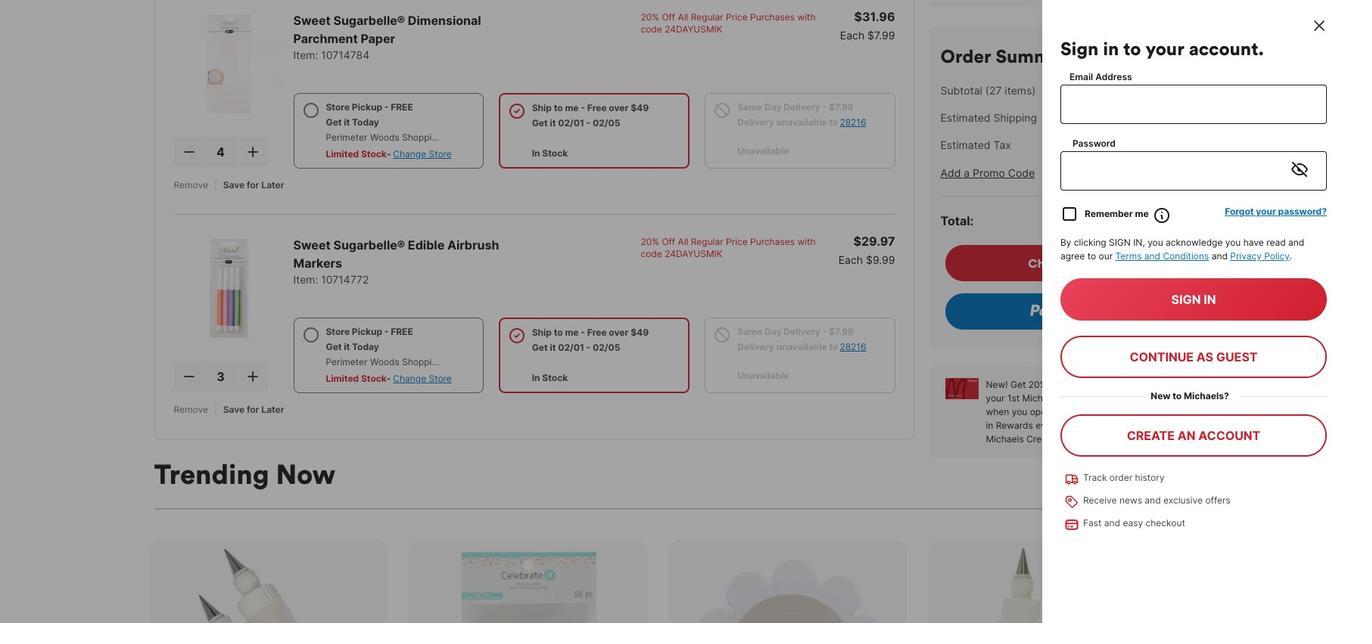 Task type: locate. For each thing, give the bounding box(es) containing it.
track
[[1083, 472, 1107, 484]]

1 vertical spatial ship to me - free over $49 get it 02/01 - 02/05
[[532, 327, 649, 353]]

today for markers
[[352, 341, 379, 353]]

perimeter for paper
[[326, 132, 368, 143]]

1 02/05 from the top
[[593, 117, 620, 129]]

2 save from the top
[[223, 404, 245, 415]]

items
[[1005, 84, 1032, 97]]

2 pickup from the top
[[352, 326, 382, 337]]

1 unavailable from the top
[[777, 116, 827, 128]]

1 price from the top
[[726, 11, 748, 23]]

1 vertical spatial purchases
[[750, 236, 795, 247]]

pickup for markers
[[352, 326, 382, 337]]

today down 10714772
[[352, 341, 379, 353]]

for
[[247, 179, 259, 191], [247, 404, 259, 415]]

trending now
[[154, 457, 336, 492]]

0 horizontal spatial account.
[[1067, 406, 1104, 418]]

credit
[[1074, 393, 1100, 404], [1027, 434, 1053, 445]]

0 vertical spatial ship
[[532, 102, 552, 113]]

save for sweet sugarbelle® edible airbrush markers
[[223, 404, 245, 415]]

ship for sweet sugarbelle® dimensional parchment paper
[[532, 102, 552, 113]]

item: inside sweet sugarbelle® edible airbrush markers item: 10714772
[[293, 273, 318, 286]]

each left 9.99
[[839, 253, 863, 266]]

to
[[1124, 37, 1141, 60], [554, 102, 563, 113], [829, 116, 838, 128], [1088, 251, 1096, 262], [554, 327, 563, 338], [829, 341, 838, 353], [1173, 391, 1182, 402]]

02/05 for sweet sugarbelle® dimensional parchment paper
[[593, 117, 620, 129]]

0 vertical spatial 02/05
[[593, 117, 620, 129]]

0 horizontal spatial in
[[986, 420, 994, 431]]

sign up terms
[[1109, 237, 1131, 248]]

terms and conditions and privacy policy .
[[1116, 251, 1292, 262]]

Number Stepper text field
[[205, 137, 237, 167]]

with left $ 31.96 each $ 7.99
[[798, 11, 816, 23]]

credit down every
[[1027, 434, 1053, 445]]

2 store pickup - free get it today perimeter woods shopping center limited stock - change store from the top
[[326, 326, 474, 384]]

remove for sweet sugarbelle® dimensional parchment paper
[[174, 179, 208, 191]]

1 all from the top
[[678, 11, 689, 23]]

agree
[[1061, 251, 1085, 262]]

item: down markers
[[293, 273, 318, 286]]

your down earn on the right of the page
[[1142, 420, 1161, 431]]

1 unavailable from the top
[[738, 145, 789, 157]]

sweet inside sweet sugarbelle® edible airbrush markers item: 10714772
[[293, 238, 331, 253]]

2 same from the top
[[738, 326, 763, 337]]

1 vertical spatial same
[[738, 326, 763, 337]]

1 with from the top
[[798, 11, 816, 23]]

1 vertical spatial item:
[[293, 273, 318, 286]]

1 free from the top
[[391, 101, 413, 113]]

1 vertical spatial 20% off all regular price purchases with code 24dayusmik
[[641, 236, 816, 259]]

fast and easy checkout
[[1083, 518, 1185, 529]]

2 sweet from the top
[[293, 238, 331, 253]]

1 vertical spatial when
[[1081, 420, 1104, 431]]

in up address
[[1103, 37, 1119, 60]]

policy
[[1265, 251, 1290, 262]]

item: for sweet sugarbelle® edible airbrush markers
[[293, 273, 318, 286]]

remove | save for later down number stepper text box
[[174, 404, 284, 415]]

1 vertical spatial change
[[393, 373, 426, 384]]

2 later from the top
[[261, 404, 284, 415]]

1 vertical spatial sugarbelle®
[[333, 238, 405, 253]]

remove | save for later for sweet sugarbelle® edible airbrush markers
[[174, 404, 284, 415]]

0 vertical spatial woods
[[370, 132, 400, 143]]

michaels inside the your 1st michaels tm credit card purchase when you open an account.
[[1023, 393, 1061, 404]]

in stock for sweet sugarbelle® dimensional parchment paper
[[532, 147, 568, 159]]

sweet up markers
[[293, 238, 331, 253]]

0 vertical spatial same
[[738, 101, 763, 113]]

all for 29.97
[[678, 236, 689, 247]]

tm
[[1061, 392, 1071, 400]]

&
[[1117, 434, 1123, 445]]

1 vertical spatial |
[[214, 404, 217, 415]]

change for markers
[[393, 373, 426, 384]]

1 vertical spatial pickup
[[352, 326, 382, 337]]

with for 31.96
[[798, 11, 816, 23]]

card.
[[1055, 434, 1079, 445]]

1 vertical spatial 02/05
[[593, 342, 620, 353]]

sugarbelle® up 10714772
[[333, 238, 405, 253]]

item: inside the sweet sugarbelle® dimensional parchment paper item: 10714784
[[293, 48, 318, 61]]

later
[[261, 179, 284, 191], [261, 404, 284, 415]]

1 vertical spatial store pickup - free get it today perimeter woods shopping center limited stock - change store
[[326, 326, 474, 384]]

2 woods from the top
[[370, 356, 400, 368]]

for for sweet sugarbelle® edible airbrush markers
[[247, 404, 259, 415]]

29.97
[[862, 234, 895, 249]]

0 vertical spatial pickup
[[352, 101, 382, 113]]

1 vertical spatial each
[[839, 253, 863, 266]]

0 vertical spatial price
[[726, 11, 748, 23]]

2 in stock from the top
[[532, 372, 568, 384]]

2 remove button from the top
[[174, 404, 208, 416]]

regular
[[691, 11, 724, 23], [691, 236, 724, 247]]

1 remove | save for later from the top
[[174, 179, 284, 191]]

2 ship from the top
[[532, 327, 552, 338]]

unavailable for 29.97
[[777, 341, 827, 353]]

2 remove | save for later from the top
[[174, 404, 284, 415]]

1 in stock from the top
[[532, 147, 568, 159]]

save for later button down number stepper text field
[[223, 179, 284, 191]]

apply
[[1126, 434, 1150, 445]]

2 unavailable from the top
[[738, 370, 789, 381]]

you right in, at the right of page
[[1148, 237, 1164, 248]]

0 vertical spatial michaels
[[1023, 393, 1061, 404]]

and inside you acknowledge you have read and agree to our
[[1289, 237, 1305, 248]]

2 $7.99 from the top
[[829, 326, 854, 337]]

store
[[326, 101, 350, 113], [429, 148, 452, 160], [326, 326, 350, 337], [429, 373, 452, 384]]

off
[[1050, 379, 1062, 390]]

0 vertical spatial 28216
[[840, 116, 866, 128]]

20% off all regular price purchases with code 24dayusmik for 29.97
[[641, 236, 816, 259]]

credit right tm
[[1074, 393, 1100, 404]]

account. up email address text box
[[1189, 37, 1265, 60]]

1 vertical spatial ship
[[532, 327, 552, 338]]

1 remove button from the top
[[174, 179, 208, 191]]

account. up day
[[1067, 406, 1104, 418]]

in stock for sweet sugarbelle® edible airbrush markers
[[532, 372, 568, 384]]

save for later button
[[223, 179, 284, 191], [223, 404, 284, 416]]

2 ship to me - free over $49 get it 02/01 - 02/05 from the top
[[532, 327, 649, 353]]

0 vertical spatial save for later button
[[223, 179, 284, 191]]

0 horizontal spatial when
[[986, 406, 1010, 418]]

1 remove from the top
[[174, 179, 208, 191]]

1 purchases from the top
[[750, 11, 795, 23]]

1 horizontal spatial in
[[1103, 37, 1119, 60]]

0 vertical spatial remove
[[174, 179, 208, 191]]

continue as guest button
[[1061, 336, 1327, 379]]

0 vertical spatial center
[[445, 132, 474, 143]]

0 vertical spatial limited
[[326, 148, 359, 160]]

michaels down rewards
[[986, 434, 1024, 445]]

0 vertical spatial ship to me - free over $49 get it 02/01 - 02/05
[[532, 102, 649, 129]]

to inside you acknowledge you have read and agree to our
[[1088, 251, 1096, 262]]

your up 608.73
[[1146, 37, 1185, 60]]

0 vertical spatial code
[[641, 23, 662, 35]]

you up details & apply
[[1106, 420, 1122, 431]]

0 vertical spatial 02/01
[[558, 117, 584, 129]]

2 limited from the top
[[326, 373, 359, 384]]

plus,
[[1111, 406, 1132, 418]]

0 vertical spatial store pickup - free get it today perimeter woods shopping center limited stock - change store
[[326, 101, 474, 160]]

remove button down number stepper text field
[[174, 179, 208, 191]]

0 vertical spatial item:
[[293, 48, 318, 61]]

all
[[678, 11, 689, 23], [678, 236, 689, 247]]

2 remove from the top
[[174, 404, 208, 415]]

markers
[[293, 256, 342, 271]]

purchases for 29.97
[[750, 236, 795, 247]]

sweet sugarbelle® edible airbrush markers link
[[293, 238, 499, 271]]

today down 10714784
[[352, 116, 379, 128]]

2 unavailable from the top
[[777, 341, 827, 353]]

sign
[[1109, 237, 1131, 248], [1172, 292, 1201, 307]]

pickup down 10714772
[[352, 326, 382, 337]]

michaels up open
[[1023, 393, 1061, 404]]

1 02/01 from the top
[[558, 117, 584, 129]]

dimensional
[[408, 13, 481, 28]]

0 vertical spatial $49
[[631, 102, 649, 113]]

credit inside the your 1st michaels tm credit card purchase when you open an account.
[[1074, 393, 1100, 404]]

0 vertical spatial free
[[587, 102, 607, 113]]

remove | save for later down number stepper text field
[[174, 179, 284, 191]]

free down sweet sugarbelle® edible airbrush markers item: 10714772
[[391, 326, 413, 337]]

1 ship to me - free over $49 get it 02/01 - 02/05 from the top
[[532, 102, 649, 129]]

2 price from the top
[[726, 236, 748, 247]]

0 vertical spatial sign
[[1109, 237, 1131, 248]]

0 vertical spatial save
[[223, 179, 245, 191]]

0 vertical spatial change
[[393, 148, 426, 160]]

$49 for sweet sugarbelle® edible airbrush markers
[[631, 327, 649, 338]]

1 vertical spatial shopping
[[402, 356, 443, 368]]

2 20% off all regular price purchases with code 24dayusmik from the top
[[641, 236, 816, 259]]

shopping for paper
[[402, 132, 443, 143]]

1 $7.99 from the top
[[829, 101, 854, 113]]

free for sweet sugarbelle® edible airbrush markers
[[587, 327, 607, 338]]

2 sugarbelle® from the top
[[333, 238, 405, 253]]

1 center from the top
[[445, 132, 474, 143]]

2 code from the top
[[641, 248, 662, 259]]

remember me
[[1085, 208, 1149, 219]]

in for sweet sugarbelle® dimensional parchment paper
[[532, 147, 540, 159]]

2 off from the top
[[662, 236, 676, 247]]

0 vertical spatial day
[[765, 101, 782, 113]]

02/05 for sweet sugarbelle® edible airbrush markers
[[593, 342, 620, 353]]

1 vertical spatial off
[[662, 236, 676, 247]]

1 vertical spatial today
[[352, 341, 379, 353]]

sugarbelle® for paper
[[333, 13, 405, 28]]

2 vertical spatial me
[[565, 327, 579, 338]]

ship for sweet sugarbelle® edible airbrush markers
[[532, 327, 552, 338]]

offers
[[1206, 495, 1231, 507]]

same for 29.97
[[738, 326, 763, 337]]

each for 29.97
[[839, 253, 863, 266]]

price for 29.97
[[726, 236, 748, 247]]

remove button for sweet sugarbelle® edible airbrush markers
[[174, 404, 208, 416]]

open
[[1030, 406, 1052, 418]]

save for later button down number stepper text box
[[223, 404, 284, 416]]

michaels
[[1023, 393, 1061, 404], [986, 434, 1024, 445]]

sweet sugarbelle® edible airbrush markers image
[[174, 233, 284, 344]]

0 vertical spatial remove button
[[174, 179, 208, 191]]

20% for sweet sugarbelle® edible airbrush markers
[[641, 236, 659, 247]]

center for sweet sugarbelle® edible airbrush markers
[[445, 356, 474, 368]]

1 vertical spatial free
[[587, 327, 607, 338]]

as
[[1197, 350, 1214, 365]]

0 vertical spatial with
[[798, 11, 816, 23]]

2 28216 from the top
[[840, 341, 866, 353]]

me inside button
[[1135, 208, 1149, 219]]

trending
[[154, 457, 269, 492]]

remove for sweet sugarbelle® edible airbrush markers
[[174, 404, 208, 415]]

pickup for paper
[[352, 101, 382, 113]]

1 pickup from the top
[[352, 101, 382, 113]]

1 today from the top
[[352, 116, 379, 128]]

2 shopping from the top
[[402, 356, 443, 368]]

0 vertical spatial perimeter
[[326, 132, 368, 143]]

0 vertical spatial regular
[[691, 11, 724, 23]]

woods
[[370, 132, 400, 143], [370, 356, 400, 368]]

1 20% off all regular price purchases with code 24dayusmik from the top
[[641, 11, 816, 35]]

and down in, at the right of page
[[1145, 251, 1161, 262]]

0 vertical spatial today
[[352, 116, 379, 128]]

and right fast
[[1105, 518, 1121, 529]]

order
[[941, 44, 992, 67]]

today for paper
[[352, 116, 379, 128]]

1 vertical spatial sweet
[[293, 238, 331, 253]]

account.
[[1189, 37, 1265, 60], [1067, 406, 1104, 418]]

remove down number stepper text box
[[174, 404, 208, 415]]

0 vertical spatial credit
[[1074, 393, 1100, 404]]

free down the sweet sugarbelle® dimensional parchment paper item: 10714784
[[391, 101, 413, 113]]

when up details
[[1081, 420, 1104, 431]]

1 regular from the top
[[691, 11, 724, 23]]

2 item: from the top
[[293, 273, 318, 286]]

0 vertical spatial |
[[214, 179, 217, 191]]

1 vertical spatial day
[[765, 326, 782, 337]]

02/01 for sweet sugarbelle® dimensional parchment paper
[[558, 117, 584, 129]]

free
[[587, 102, 607, 113], [587, 327, 607, 338]]

$49 for sweet sugarbelle® dimensional parchment paper
[[631, 102, 649, 113]]

airbrush
[[447, 238, 499, 253]]

0 vertical spatial all
[[678, 11, 689, 23]]

0 vertical spatial unavailable
[[738, 145, 789, 157]]

2 save for later button from the top
[[223, 404, 284, 416]]

Password password field
[[1061, 151, 1327, 191]]

1 perimeter from the top
[[326, 132, 368, 143]]

2 day from the top
[[765, 326, 782, 337]]

limited
[[326, 148, 359, 160], [326, 373, 359, 384]]

sugarbelle® up paper
[[333, 13, 405, 28]]

1 same from the top
[[738, 101, 763, 113]]

1 horizontal spatial sign
[[1172, 292, 1201, 307]]

1 in from the top
[[532, 147, 540, 159]]

1 limited from the top
[[326, 148, 359, 160]]

1 same day delivery - $7.99 delivery unavailable to 28216 from the top
[[738, 101, 866, 128]]

each for 31.96
[[840, 29, 865, 41]]

0 vertical spatial 24dayusmik
[[665, 23, 723, 35]]

1 vertical spatial limited
[[326, 373, 359, 384]]

center
[[445, 132, 474, 143], [445, 356, 474, 368]]

sugarbelle® inside sweet sugarbelle® edible airbrush markers item: 10714772
[[333, 238, 405, 253]]

0 vertical spatial 20% off all regular price purchases with code 24dayusmik
[[641, 11, 816, 35]]

parchment
[[293, 31, 358, 46]]

0 vertical spatial in
[[532, 147, 540, 159]]

2 same day delivery - $7.99 delivery unavailable to 28216 from the top
[[738, 326, 866, 353]]

1 horizontal spatial credit
[[1074, 393, 1100, 404]]

forgot your password?
[[1225, 206, 1327, 217]]

you inside "4 plus, earn 9% in rewards every day when you use your michaels credit card."
[[1106, 420, 1122, 431]]

perimeter
[[326, 132, 368, 143], [326, 356, 368, 368]]

2 02/01 from the top
[[558, 342, 584, 353]]

save down number stepper text box
[[223, 404, 245, 415]]

1 vertical spatial remove button
[[174, 404, 208, 416]]

1 vertical spatial unavailable
[[777, 341, 827, 353]]

2 purchases from the top
[[750, 236, 795, 247]]

item: down "parchment"
[[293, 48, 318, 61]]

you inside the your 1st michaels tm credit card purchase when you open an account.
[[1012, 406, 1028, 418]]

0 vertical spatial remove | save for later
[[174, 179, 284, 191]]

code
[[641, 23, 662, 35], [641, 248, 662, 259]]

2 regular from the top
[[691, 236, 724, 247]]

0 horizontal spatial credit
[[1027, 434, 1053, 445]]

1 vertical spatial me
[[1135, 208, 1149, 219]]

1 vertical spatial sign
[[1172, 292, 1201, 307]]

remove button down number stepper text box
[[174, 404, 208, 416]]

1 code from the top
[[641, 23, 662, 35]]

each inside $ 31.96 each $ 7.99
[[840, 29, 865, 41]]

when inside the your 1st michaels tm credit card purchase when you open an account.
[[986, 406, 1010, 418]]

password?
[[1278, 206, 1327, 217]]

2 center from the top
[[445, 356, 474, 368]]

2 perimeter from the top
[[326, 356, 368, 368]]

1 | from the top
[[214, 179, 217, 191]]

purchases for 31.96
[[750, 11, 795, 23]]

2 | from the top
[[214, 404, 217, 415]]

0 vertical spatial for
[[247, 179, 259, 191]]

1 free from the top
[[587, 102, 607, 113]]

paper
[[361, 31, 395, 46]]

0 vertical spatial me
[[565, 102, 579, 113]]

save down number stepper text field
[[223, 179, 245, 191]]

1 sweet from the top
[[293, 13, 331, 28]]

2 free from the top
[[391, 326, 413, 337]]

1 save from the top
[[223, 179, 245, 191]]

2 all from the top
[[678, 236, 689, 247]]

1 store pickup - free get it today perimeter woods shopping center limited stock - change store from the top
[[326, 101, 474, 160]]

limited for markers
[[326, 373, 359, 384]]

with
[[798, 11, 816, 23], [798, 236, 816, 247]]

$7.99
[[829, 101, 854, 113], [829, 326, 854, 337]]

$ for $ 29.97 each $ 9.99
[[854, 234, 862, 249]]

0 vertical spatial when
[[986, 406, 1010, 418]]

0 vertical spatial $7.99
[[829, 101, 854, 113]]

purchases
[[750, 11, 795, 23], [750, 236, 795, 247]]

2 free from the top
[[587, 327, 607, 338]]

remove down number stepper text field
[[174, 179, 208, 191]]

1 vertical spatial michaels
[[986, 434, 1024, 445]]

shopping for markers
[[402, 356, 443, 368]]

2 02/05 from the top
[[593, 342, 620, 353]]

and
[[1289, 237, 1305, 248], [1145, 251, 1161, 262], [1212, 251, 1228, 262], [1145, 495, 1161, 507], [1105, 518, 1121, 529]]

1 day from the top
[[765, 101, 782, 113]]

credit inside "4 plus, earn 9% in rewards every day when you use your michaels credit card."
[[1027, 434, 1053, 445]]

a
[[964, 166, 970, 179]]

1 vertical spatial all
[[678, 236, 689, 247]]

store pickup - free get it today perimeter woods shopping center limited stock - change store
[[326, 101, 474, 160], [326, 326, 474, 384]]

use
[[1125, 420, 1140, 431]]

sweet inside the sweet sugarbelle® dimensional parchment paper item: 10714784
[[293, 13, 331, 28]]

free for sweet sugarbelle® dimensional parchment paper
[[587, 102, 607, 113]]

woods for paper
[[370, 132, 400, 143]]

remove | save for later for sweet sugarbelle® dimensional parchment paper
[[174, 179, 284, 191]]

$ 31.96 each $ 7.99
[[840, 9, 895, 41]]

in stock
[[532, 147, 568, 159], [532, 372, 568, 384]]

2 with from the top
[[798, 236, 816, 247]]

2 change from the top
[[393, 373, 426, 384]]

0 vertical spatial sweet
[[293, 13, 331, 28]]

1 24dayusmik from the top
[[665, 23, 723, 35]]

sweet sugarbelle® edible airbrush markers item: 10714772
[[293, 238, 499, 286]]

1 vertical spatial unavailable
[[738, 370, 789, 381]]

sugarbelle® inside the sweet sugarbelle® dimensional parchment paper item: 10714784
[[333, 13, 405, 28]]

1 vertical spatial regular
[[691, 236, 724, 247]]

2 24dayusmik from the top
[[665, 248, 723, 259]]

with for 29.97
[[798, 236, 816, 247]]

track order history
[[1083, 472, 1165, 484]]

1 later from the top
[[261, 179, 284, 191]]

1 vertical spatial save
[[223, 404, 245, 415]]

1 vertical spatial with
[[798, 236, 816, 247]]

subtotal
[[941, 84, 983, 97]]

1 sugarbelle® from the top
[[333, 13, 405, 28]]

1 vertical spatial in
[[986, 420, 994, 431]]

each inside $ 29.97 each $ 9.99
[[839, 253, 863, 266]]

and up .
[[1289, 237, 1305, 248]]

0 vertical spatial later
[[261, 179, 284, 191]]

1 vertical spatial price
[[726, 236, 748, 247]]

ship to me - free over $49 get it 02/01 - 02/05
[[532, 102, 649, 129], [532, 327, 649, 353]]

| down number stepper text field
[[214, 179, 217, 191]]

9%
[[1156, 406, 1169, 418]]

1 vertical spatial 02/01
[[558, 342, 584, 353]]

2 in from the top
[[532, 372, 540, 384]]

1 shopping from the top
[[402, 132, 443, 143]]

you up rewards
[[1012, 406, 1028, 418]]

0 vertical spatial over
[[609, 102, 629, 113]]

shopping
[[402, 132, 443, 143], [402, 356, 443, 368]]

1 over from the top
[[609, 102, 629, 113]]

1 vertical spatial credit
[[1027, 434, 1053, 445]]

sweet up "parchment"
[[293, 13, 331, 28]]

1 vertical spatial free
[[391, 326, 413, 337]]

total:
[[941, 213, 974, 228]]

1 vertical spatial code
[[641, 248, 662, 259]]

sweet
[[293, 13, 331, 28], [293, 238, 331, 253]]

1 ship from the top
[[532, 102, 552, 113]]

2 today from the top
[[352, 341, 379, 353]]

| down number stepper text box
[[214, 404, 217, 415]]

$49
[[631, 102, 649, 113], [631, 327, 649, 338]]

later for sweet sugarbelle® dimensional parchment paper
[[261, 179, 284, 191]]

your right forgot in the top right of the page
[[1256, 206, 1276, 217]]

2 $49 from the top
[[631, 327, 649, 338]]

$ 608.73
[[1130, 84, 1172, 97]]

1 $49 from the top
[[631, 102, 649, 113]]

1 28216 from the top
[[840, 116, 866, 128]]

02/01 for sweet sugarbelle® edible airbrush markers
[[558, 342, 584, 353]]

pickup down 10714784
[[352, 101, 382, 113]]

1 save for later button from the top
[[223, 179, 284, 191]]

1 item: from the top
[[293, 48, 318, 61]]

sign left in
[[1172, 292, 1201, 307]]

0 vertical spatial unavailable
[[777, 116, 827, 128]]

1 vertical spatial $49
[[631, 327, 649, 338]]

and right news
[[1145, 495, 1161, 507]]

1 vertical spatial center
[[445, 356, 474, 368]]

2 for from the top
[[247, 404, 259, 415]]

remove button
[[174, 179, 208, 191], [174, 404, 208, 416]]

0 vertical spatial each
[[840, 29, 865, 41]]

regular for 31.96
[[691, 11, 724, 23]]

exclamation_icon image
[[1153, 207, 1171, 225]]

over for sweet sugarbelle® edible airbrush markers
[[609, 327, 629, 338]]

with left $ 29.97 each $ 9.99
[[798, 236, 816, 247]]

your down new! at the bottom
[[986, 393, 1005, 404]]

24dayusmik
[[665, 23, 723, 35], [665, 248, 723, 259]]

in inside "4 plus, earn 9% in rewards every day when you use your michaels credit card."
[[986, 420, 994, 431]]

0 vertical spatial 20%
[[641, 11, 659, 23]]

checkout
[[1028, 256, 1084, 271]]

truck red image
[[1061, 472, 1083, 488]]

02/01
[[558, 117, 584, 129], [558, 342, 584, 353]]

2 over from the top
[[609, 327, 629, 338]]

each down 31.96
[[840, 29, 865, 41]]

1 change from the top
[[393, 148, 426, 160]]

1 for from the top
[[247, 179, 259, 191]]

it
[[344, 116, 350, 128], [550, 117, 556, 129], [344, 341, 350, 353], [550, 342, 556, 353]]

1 vertical spatial over
[[609, 327, 629, 338]]

1 vertical spatial perimeter
[[326, 356, 368, 368]]

unavailable for 31.96
[[738, 145, 789, 157]]

sign in to your account. dialog
[[1043, 0, 1345, 624]]

1 vertical spatial remove | save for later
[[174, 404, 284, 415]]

sweet sugarbelle® dimensional parchment paper image
[[174, 8, 284, 119]]

your inside forgot your password? link
[[1256, 206, 1276, 217]]

1 horizontal spatial account.
[[1189, 37, 1265, 60]]

20% off all regular price purchases with code 24dayusmik
[[641, 11, 816, 35], [641, 236, 816, 259]]

account. inside dialog
[[1189, 37, 1265, 60]]

code for sweet sugarbelle® edible airbrush markers
[[641, 248, 662, 259]]

1 vertical spatial 20%
[[641, 236, 659, 247]]

1 off from the top
[[662, 11, 676, 23]]

item: for sweet sugarbelle® dimensional parchment paper
[[293, 48, 318, 61]]

1 woods from the top
[[370, 132, 400, 143]]

clicking
[[1074, 237, 1107, 248]]

store pickup - free get it today perimeter woods shopping center limited stock - change store for markers
[[326, 326, 474, 384]]

regular for 29.97
[[691, 236, 724, 247]]

in left rewards
[[986, 420, 994, 431]]

when down 1st
[[986, 406, 1010, 418]]



Task type: vqa. For each thing, say whether or not it's contained in the screenshot.
Machines associated with Valentine's Day
no



Task type: describe. For each thing, give the bounding box(es) containing it.
free for paper
[[391, 101, 413, 113]]

create an account
[[1127, 429, 1261, 444]]

account
[[1199, 429, 1261, 444]]

day
[[1062, 420, 1078, 431]]

guest
[[1217, 350, 1258, 365]]

)
[[1032, 84, 1036, 97]]

earn
[[1134, 406, 1154, 418]]

continue as guest
[[1130, 350, 1258, 365]]

24dayusmik for 31.96
[[665, 23, 723, 35]]

Number Stepper text field
[[205, 362, 237, 392]]

conditions
[[1163, 251, 1209, 262]]

sweet sugarbelle® dimensional parchment paper link
[[293, 13, 481, 46]]

unavailable for 31.96
[[777, 116, 827, 128]]

limited for paper
[[326, 148, 359, 160]]

20% for sweet sugarbelle® dimensional parchment paper
[[641, 11, 659, 23]]

4
[[1104, 405, 1109, 414]]

fast
[[1083, 518, 1102, 529]]

sign inside button
[[1172, 292, 1201, 307]]

new to michaels?
[[1151, 391, 1229, 402]]

new! get 20% off
[[986, 379, 1062, 390]]

0 horizontal spatial sign
[[1109, 237, 1131, 248]]

an
[[1054, 406, 1065, 418]]

remember
[[1085, 208, 1133, 219]]

account. inside the your 1st michaels tm credit card purchase when you open an account.
[[1067, 406, 1104, 418]]

history
[[1135, 472, 1165, 484]]

same day delivery - $7.99 delivery unavailable to 28216 for 29.97
[[738, 326, 866, 353]]

28216 for 29.97
[[840, 341, 866, 353]]

28216 for 31.96
[[840, 116, 866, 128]]

michaels?
[[1184, 391, 1229, 402]]

your inside "4 plus, earn 9% in rewards every day when you use your michaels credit card."
[[1142, 420, 1161, 431]]

rewards
[[996, 420, 1033, 431]]

by
[[1061, 237, 1072, 248]]

day for 31.96
[[765, 101, 782, 113]]

continue
[[1130, 350, 1194, 365]]

sweet for sweet sugarbelle® dimensional parchment paper
[[293, 13, 331, 28]]

you up privacy in the top right of the page
[[1226, 237, 1241, 248]]

off for sweet sugarbelle® edible airbrush markers
[[662, 236, 676, 247]]

add a promo code
[[941, 166, 1035, 179]]

624.94
[[1129, 213, 1172, 228]]

by clicking sign in,
[[1061, 237, 1148, 248]]

order summary
[[941, 44, 1079, 67]]

purchase
[[1125, 393, 1165, 404]]

same day delivery - $7.99 delivery unavailable to 28216 for 31.96
[[738, 101, 866, 128]]

tag image
[[1061, 495, 1083, 510]]

9.99
[[873, 253, 895, 266]]

me for 31.96
[[565, 102, 579, 113]]

address
[[1096, 71, 1132, 83]]

easy
[[1123, 518, 1143, 529]]

off for sweet sugarbelle® dimensional parchment paper
[[662, 11, 676, 23]]

save for later button for sweet sugarbelle® dimensional parchment paper
[[223, 179, 284, 191]]

| for sweet sugarbelle® edible airbrush markers
[[214, 404, 217, 415]]

in inside dialog
[[1103, 37, 1119, 60]]

order
[[1110, 472, 1133, 484]]

plcc card logo image
[[945, 378, 979, 400]]

an
[[1178, 429, 1196, 444]]

summary
[[996, 44, 1079, 67]]

woods for markers
[[370, 356, 400, 368]]

code
[[1008, 166, 1035, 179]]

same for 31.96
[[738, 101, 763, 113]]

.
[[1290, 251, 1292, 262]]

save for sweet sugarbelle® dimensional parchment paper
[[223, 179, 245, 191]]

add a promo code button
[[941, 165, 1035, 181]]

password
[[1073, 138, 1116, 149]]

creditcard image
[[1061, 518, 1083, 533]]

new!
[[986, 379, 1008, 390]]

for for sweet sugarbelle® dimensional parchment paper
[[247, 179, 259, 191]]

perimeter for markers
[[326, 356, 368, 368]]

sugarbelle® for markers
[[333, 238, 405, 253]]

store pickup - free get it today perimeter woods shopping center limited stock - change store for paper
[[326, 101, 474, 160]]

create an account button
[[1061, 415, 1327, 457]]

estimated
[[941, 138, 991, 151]]

1st
[[1008, 393, 1020, 404]]

24dayusmik for 29.97
[[665, 248, 723, 259]]

$ 624.94
[[1121, 213, 1172, 228]]

terms
[[1116, 251, 1142, 262]]

over for sweet sugarbelle® dimensional parchment paper
[[609, 102, 629, 113]]

add
[[941, 166, 961, 179]]

$ for $ 31.96 each $ 7.99
[[854, 9, 862, 24]]

sweet for sweet sugarbelle® edible airbrush markers
[[293, 238, 331, 253]]

tax
[[994, 138, 1011, 151]]

| for sweet sugarbelle® dimensional parchment paper
[[214, 179, 217, 191]]

27
[[990, 84, 1002, 97]]

day for 29.97
[[765, 326, 782, 337]]

remember me button
[[1061, 203, 1149, 225]]

ship to me - free over $49 get it 02/01 - 02/05 for sweet sugarbelle® edible airbrush markers
[[532, 327, 649, 353]]

in
[[1204, 292, 1216, 307]]

all for 31.96
[[678, 11, 689, 23]]

change for paper
[[393, 148, 426, 160]]

$ for $ 624.94
[[1121, 213, 1129, 228]]

checkout
[[1146, 518, 1185, 529]]

new
[[1151, 391, 1171, 402]]

email
[[1070, 71, 1093, 83]]

read
[[1267, 237, 1286, 248]]

and left privacy in the top right of the page
[[1212, 251, 1228, 262]]

you acknowledge you have read and agree to our
[[1061, 237, 1305, 262]]

center for sweet sugarbelle® dimensional parchment paper
[[445, 132, 474, 143]]

Email Address text field
[[1061, 85, 1327, 124]]

10714772
[[321, 273, 369, 286]]

in,
[[1134, 237, 1145, 248]]

forgot your password? link
[[1225, 206, 1327, 225]]

sign in
[[1172, 292, 1216, 307]]

$ for $ 608.73
[[1130, 84, 1137, 97]]

ship to me - free over $49 get it 02/01 - 02/05 for sweet sugarbelle® dimensional parchment paper
[[532, 102, 649, 129]]

free for markers
[[391, 326, 413, 337]]

receive news and exclusive offers
[[1083, 495, 1231, 507]]

receive
[[1083, 495, 1117, 507]]

code for sweet sugarbelle® dimensional parchment paper
[[641, 23, 662, 35]]

exclusive
[[1164, 495, 1203, 507]]

sign
[[1061, 37, 1099, 60]]

remove button for sweet sugarbelle® dimensional parchment paper
[[174, 179, 208, 191]]

every
[[1036, 420, 1060, 431]]

your inside the your 1st michaels tm credit card purchase when you open an account.
[[986, 393, 1005, 404]]

details
[[1086, 434, 1115, 445]]

forgot
[[1225, 206, 1254, 217]]

(
[[986, 84, 990, 97]]

estimated tax
[[941, 138, 1011, 151]]

$7.99 for 31.96
[[829, 101, 854, 113]]

promo
[[973, 166, 1005, 179]]

20% off all regular price purchases with code 24dayusmik for 31.96
[[641, 11, 816, 35]]

details & apply link
[[1086, 434, 1150, 445]]

608.73
[[1137, 84, 1172, 97]]

edible
[[408, 238, 445, 253]]

acknowledge
[[1166, 237, 1223, 248]]

sign in to your account.
[[1061, 37, 1265, 60]]

unavailable for 29.97
[[738, 370, 789, 381]]

in for sweet sugarbelle® edible airbrush markers
[[532, 372, 540, 384]]

later for sweet sugarbelle® edible airbrush markers
[[261, 404, 284, 415]]

michaels inside "4 plus, earn 9% in rewards every day when you use your michaels credit card."
[[986, 434, 1024, 445]]

news
[[1120, 495, 1142, 507]]

when inside "4 plus, earn 9% in rewards every day when you use your michaels credit card."
[[1081, 420, 1104, 431]]

me for 29.97
[[565, 327, 579, 338]]

our
[[1099, 251, 1113, 262]]

4 plus, earn 9% in rewards every day when you use your michaels credit card.
[[986, 405, 1169, 445]]

price for 31.96
[[726, 11, 748, 23]]

save for later button for sweet sugarbelle® edible airbrush markers
[[223, 404, 284, 416]]

$7.99 for 29.97
[[829, 326, 854, 337]]

your 1st michaels tm credit card purchase when you open an account.
[[986, 392, 1165, 418]]

2 vertical spatial 20%
[[1029, 379, 1047, 390]]



